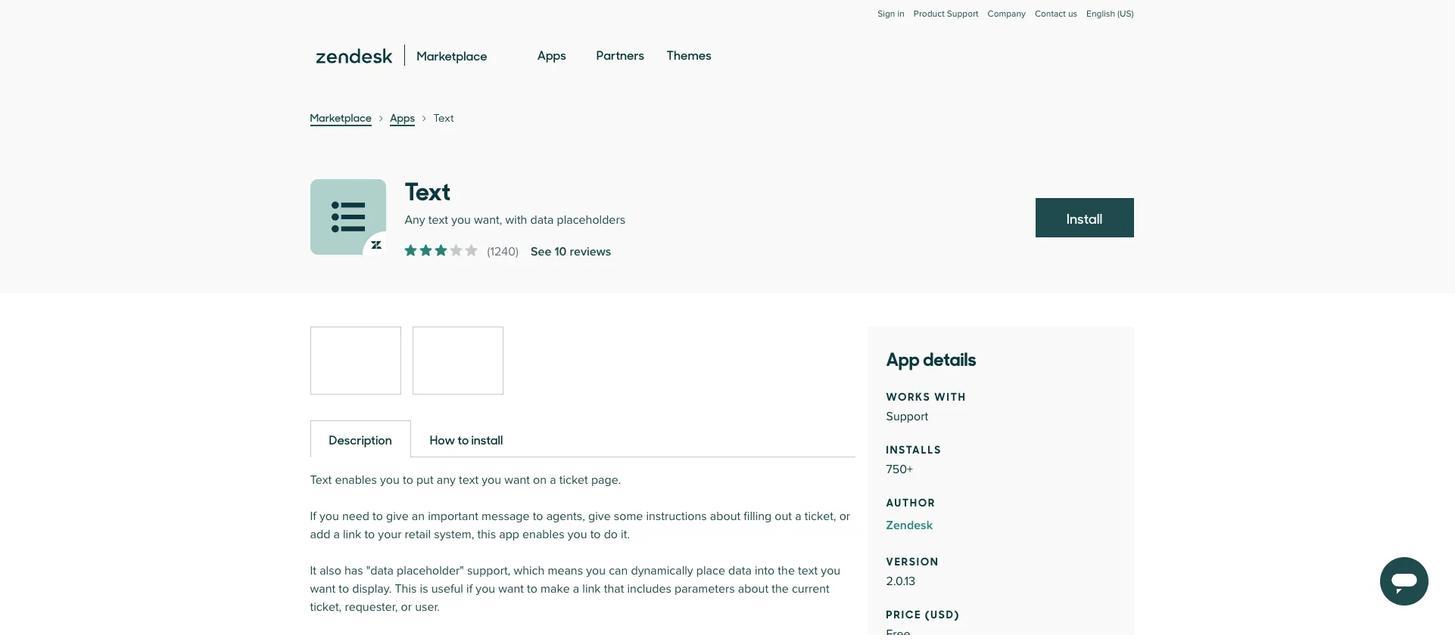 Task type: vqa. For each thing, say whether or not it's contained in the screenshot.
open outlook Link
no



Task type: describe. For each thing, give the bounding box(es) containing it.
installs
[[886, 441, 942, 457]]

sign in
[[878, 8, 905, 20]]

works
[[886, 388, 931, 404]]

marketplace link
[[310, 110, 372, 126]]

with inside 'text any text you want, with data placeholders'
[[505, 213, 527, 228]]

an
[[412, 509, 425, 525]]

details
[[923, 344, 976, 372]]

contact us link
[[1035, 8, 1077, 20]]

that
[[604, 582, 624, 597]]

)
[[516, 245, 519, 260]]

a right the on
[[550, 473, 556, 488]]

price
[[886, 606, 922, 622]]

some
[[614, 509, 643, 525]]

useful
[[431, 582, 463, 597]]

tab list containing description
[[310, 420, 855, 458]]

important
[[428, 509, 478, 525]]

works with support
[[886, 388, 966, 425]]

0 vertical spatial apps
[[537, 46, 566, 63]]

your
[[378, 528, 402, 543]]

author
[[886, 494, 936, 510]]

want,
[[474, 213, 502, 228]]

company
[[988, 8, 1026, 20]]

also
[[320, 564, 341, 579]]

if
[[466, 582, 473, 597]]

need
[[342, 509, 369, 525]]

support inside works with support
[[886, 410, 928, 425]]

a inside it also has "data placeholder" support, which means you can dynamically place data into the text you want to display. this is useful if you want to make a link that includes parameters about the current ticket, requester, or user.
[[573, 582, 579, 597]]

instructions
[[646, 509, 707, 525]]

has
[[344, 564, 363, 579]]

which
[[514, 564, 545, 579]]

app
[[886, 344, 920, 372]]

data inside 'text any text you want, with data placeholders'
[[530, 213, 554, 228]]

english (us)
[[1086, 8, 1134, 20]]

2 star fill image from the left
[[435, 245, 447, 257]]

out
[[775, 509, 792, 525]]

description
[[329, 432, 392, 448]]

agents,
[[546, 509, 585, 525]]

1 star fill image from the left
[[405, 245, 417, 257]]

0 horizontal spatial enables
[[335, 473, 377, 488]]

can
[[609, 564, 628, 579]]

this
[[395, 582, 417, 597]]

sign
[[878, 8, 895, 20]]

if you need to give an important message to agents, give some instructions about filling out a ticket, or add a link to your retail system, this app enables you to do it.
[[310, 509, 850, 543]]

support,
[[467, 564, 510, 579]]

filling
[[744, 509, 772, 525]]

english (us) link
[[1086, 8, 1134, 35]]

product support link
[[914, 8, 978, 20]]

text for text
[[433, 111, 454, 125]]

(
[[487, 245, 490, 260]]

(us)
[[1117, 8, 1134, 20]]

to up your
[[373, 509, 383, 525]]

see 10 reviews link
[[531, 243, 611, 261]]

company link
[[988, 8, 1026, 35]]

install
[[471, 432, 503, 448]]

add
[[310, 528, 330, 543]]

place
[[696, 564, 725, 579]]

retail
[[405, 528, 431, 543]]

app details
[[886, 344, 976, 372]]

price (usd)
[[886, 606, 960, 622]]

user.
[[415, 600, 440, 615]]

ticket
[[559, 473, 588, 488]]

page.
[[591, 473, 621, 488]]

to down has
[[339, 582, 349, 597]]

install button
[[1035, 198, 1134, 238]]

dynamically
[[631, 564, 693, 579]]

see 10 reviews
[[531, 245, 611, 260]]

placeholders
[[557, 213, 625, 228]]

marketplace
[[310, 110, 372, 125]]

placeholder"
[[397, 564, 464, 579]]

want down also
[[310, 582, 336, 597]]

installs 750+
[[886, 441, 942, 478]]

it.
[[621, 528, 630, 543]]

reviews
[[570, 245, 611, 260]]

themes link
[[667, 33, 711, 77]]

"data
[[366, 564, 394, 579]]

parameters
[[675, 582, 735, 597]]

want down which
[[498, 582, 524, 597]]

see
[[531, 245, 551, 260]]

text any text you want, with data placeholders
[[405, 172, 625, 228]]

to left put
[[403, 473, 413, 488]]

750+
[[886, 463, 913, 478]]

in
[[897, 8, 905, 20]]

text for text enables you to put any text you want on a ticket page.
[[310, 473, 332, 488]]

is
[[420, 582, 428, 597]]

version 2.0.13
[[886, 553, 939, 590]]

(usd)
[[925, 606, 960, 622]]

do
[[604, 528, 618, 543]]

10
[[554, 245, 567, 260]]

if
[[310, 509, 316, 525]]

1 vertical spatial the
[[772, 582, 789, 597]]

sign in link
[[878, 8, 905, 20]]



Task type: locate. For each thing, give the bounding box(es) containing it.
to
[[457, 432, 469, 448], [403, 473, 413, 488], [373, 509, 383, 525], [533, 509, 543, 525], [364, 528, 375, 543], [590, 528, 601, 543], [339, 582, 349, 597], [527, 582, 537, 597]]

partners link
[[596, 33, 644, 77]]

text
[[433, 111, 454, 125], [405, 172, 451, 207], [310, 473, 332, 488]]

support right product
[[947, 8, 978, 20]]

a right make on the bottom of page
[[573, 582, 579, 597]]

0 vertical spatial text
[[428, 213, 448, 228]]

want left the on
[[504, 473, 530, 488]]

to left agents,
[[533, 509, 543, 525]]

how
[[430, 432, 455, 448]]

text inside 'text any text you want, with data placeholders'
[[428, 213, 448, 228]]

data left into
[[728, 564, 752, 579]]

themes
[[667, 46, 711, 63]]

0 horizontal spatial give
[[386, 509, 409, 525]]

link inside if you need to give an important message to agents, give some instructions about filling out a ticket, or add a link to your retail system, this app enables you to do it.
[[343, 528, 361, 543]]

0 horizontal spatial apps
[[390, 110, 415, 125]]

ticket, inside it also has "data placeholder" support, which means you can dynamically place data into the text you want to display. this is useful if you want to make a link that includes parameters about the current ticket, requester, or user.
[[310, 600, 342, 615]]

1 horizontal spatial text
[[459, 473, 479, 488]]

link inside it also has "data placeholder" support, which means you can dynamically place data into the text you want to display. this is useful if you want to make a link that includes parameters about the current ticket, requester, or user.
[[582, 582, 601, 597]]

about inside it also has "data placeholder" support, which means you can dynamically place data into the text you want to display. this is useful if you want to make a link that includes parameters about the current ticket, requester, or user.
[[738, 582, 768, 597]]

about down into
[[738, 582, 768, 597]]

ticket, inside if you need to give an important message to agents, give some instructions about filling out a ticket, or add a link to your retail system, this app enables you to do it.
[[805, 509, 836, 525]]

1 vertical spatial ticket,
[[310, 600, 342, 615]]

1 horizontal spatial enables
[[522, 528, 564, 543]]

the right into
[[778, 564, 795, 579]]

0 vertical spatial text
[[433, 111, 454, 125]]

1 vertical spatial data
[[728, 564, 752, 579]]

1 give from the left
[[386, 509, 409, 525]]

about
[[710, 509, 741, 525], [738, 582, 768, 597]]

with
[[505, 213, 527, 228], [934, 388, 966, 404]]

0 vertical spatial enables
[[335, 473, 377, 488]]

1 horizontal spatial star fill image
[[465, 245, 477, 257]]

2 horizontal spatial star fill image
[[450, 245, 462, 257]]

1 horizontal spatial preview image of app image
[[413, 328, 502, 394]]

or inside if you need to give an important message to agents, give some instructions about filling out a ticket, or add a link to your retail system, this app enables you to do it.
[[839, 509, 850, 525]]

text enables you to put any text you want on a ticket page.
[[310, 473, 621, 488]]

0 vertical spatial support
[[947, 8, 978, 20]]

1 horizontal spatial data
[[728, 564, 752, 579]]

link
[[343, 528, 361, 543], [582, 582, 601, 597]]

install
[[1066, 209, 1103, 228]]

support
[[947, 8, 978, 20], [886, 410, 928, 425]]

requester,
[[345, 600, 398, 615]]

this
[[477, 528, 496, 543]]

1240
[[490, 245, 516, 260]]

star fill image
[[420, 245, 432, 257], [435, 245, 447, 257], [450, 245, 462, 257]]

0 vertical spatial about
[[710, 509, 741, 525]]

2 vertical spatial text
[[798, 564, 818, 579]]

current
[[792, 582, 830, 597]]

text inside 'text any text you want, with data placeholders'
[[405, 172, 451, 207]]

2 preview image of app image from the left
[[413, 328, 502, 394]]

to right how
[[457, 432, 469, 448]]

a right out
[[795, 509, 801, 525]]

zendesk image
[[316, 49, 392, 64]]

1 vertical spatial enables
[[522, 528, 564, 543]]

1 vertical spatial link
[[582, 582, 601, 597]]

0 vertical spatial ticket,
[[805, 509, 836, 525]]

2 give from the left
[[588, 509, 611, 525]]

0 horizontal spatial with
[[505, 213, 527, 228]]

1 horizontal spatial link
[[582, 582, 601, 597]]

0 vertical spatial data
[[530, 213, 554, 228]]

us
[[1068, 8, 1077, 20]]

product support
[[914, 8, 978, 20]]

contact
[[1035, 8, 1066, 20]]

1 vertical spatial apps
[[390, 110, 415, 125]]

3 star fill image from the left
[[450, 245, 462, 257]]

data inside it also has "data placeholder" support, which means you can dynamically place data into the text you want to display. this is useful if you want to make a link that includes parameters about the current ticket, requester, or user.
[[728, 564, 752, 579]]

0 horizontal spatial link
[[343, 528, 361, 543]]

to down which
[[527, 582, 537, 597]]

global-navigation-secondary element
[[310, 0, 1134, 35]]

or right out
[[839, 509, 850, 525]]

2.0.13
[[886, 575, 915, 590]]

apps left partners
[[537, 46, 566, 63]]

1 horizontal spatial with
[[934, 388, 966, 404]]

1 vertical spatial text
[[459, 473, 479, 488]]

to left your
[[364, 528, 375, 543]]

support inside global-navigation-secondary 'element'
[[947, 8, 978, 20]]

2 vertical spatial text
[[310, 473, 332, 488]]

it
[[310, 564, 316, 579]]

give up your
[[386, 509, 409, 525]]

english
[[1086, 8, 1115, 20]]

0 horizontal spatial preview image of app image
[[311, 328, 400, 394]]

2 star fill image from the left
[[465, 245, 477, 257]]

0 horizontal spatial ticket,
[[310, 600, 342, 615]]

1 vertical spatial support
[[886, 410, 928, 425]]

0 vertical spatial apps link
[[537, 33, 566, 77]]

how to install
[[430, 432, 503, 448]]

means
[[548, 564, 583, 579]]

you inside 'text any text you want, with data placeholders'
[[451, 213, 471, 228]]

ticket, down also
[[310, 600, 342, 615]]

tab list
[[310, 420, 855, 458]]

contact us
[[1035, 8, 1077, 20]]

1 horizontal spatial support
[[947, 8, 978, 20]]

1 vertical spatial apps link
[[390, 110, 415, 126]]

0 vertical spatial the
[[778, 564, 795, 579]]

1 horizontal spatial apps
[[537, 46, 566, 63]]

0 horizontal spatial data
[[530, 213, 554, 228]]

0 horizontal spatial apps link
[[390, 110, 415, 126]]

put
[[416, 473, 434, 488]]

1 horizontal spatial star fill image
[[435, 245, 447, 257]]

data
[[530, 213, 554, 228], [728, 564, 752, 579]]

make
[[541, 582, 570, 597]]

product
[[914, 8, 945, 20]]

0 horizontal spatial star fill image
[[405, 245, 417, 257]]

version
[[886, 553, 939, 569]]

you
[[451, 213, 471, 228], [380, 473, 400, 488], [482, 473, 501, 488], [319, 509, 339, 525], [568, 528, 587, 543], [586, 564, 606, 579], [821, 564, 840, 579], [476, 582, 495, 597]]

0 vertical spatial link
[[343, 528, 361, 543]]

support down works
[[886, 410, 928, 425]]

1 horizontal spatial apps link
[[537, 33, 566, 77]]

link down the need
[[343, 528, 361, 543]]

or inside it also has "data placeholder" support, which means you can dynamically place data into the text you want to display. this is useful if you want to make a link that includes parameters about the current ticket, requester, or user.
[[401, 600, 412, 615]]

partners
[[596, 46, 644, 63]]

enables up the need
[[335, 473, 377, 488]]

star fill image left '('
[[465, 245, 477, 257]]

text up current on the right
[[798, 564, 818, 579]]

1 preview image of app image from the left
[[311, 328, 400, 394]]

or down this
[[401, 600, 412, 615]]

star fill image down any
[[405, 245, 417, 257]]

1 star fill image from the left
[[420, 245, 432, 257]]

ticket, right out
[[805, 509, 836, 525]]

the
[[778, 564, 795, 579], [772, 582, 789, 597]]

1 vertical spatial or
[[401, 600, 412, 615]]

0 horizontal spatial support
[[886, 410, 928, 425]]

data up see
[[530, 213, 554, 228]]

enables down agents,
[[522, 528, 564, 543]]

apps link left partners link
[[537, 33, 566, 77]]

enables
[[335, 473, 377, 488], [522, 528, 564, 543]]

preview image of app image
[[311, 328, 400, 394], [413, 328, 502, 394]]

to inside tab list
[[457, 432, 469, 448]]

text
[[428, 213, 448, 228], [459, 473, 479, 488], [798, 564, 818, 579]]

display.
[[352, 582, 392, 597]]

enables inside if you need to give an important message to agents, give some instructions about filling out a ticket, or add a link to your retail system, this app enables you to do it.
[[522, 528, 564, 543]]

0 horizontal spatial text
[[428, 213, 448, 228]]

apps link
[[537, 33, 566, 77], [390, 110, 415, 126]]

app
[[499, 528, 519, 543]]

1 horizontal spatial or
[[839, 509, 850, 525]]

give up do
[[588, 509, 611, 525]]

1 vertical spatial with
[[934, 388, 966, 404]]

text for text any text you want, with data placeholders
[[405, 172, 451, 207]]

1 horizontal spatial give
[[588, 509, 611, 525]]

link left that
[[582, 582, 601, 597]]

with down details
[[934, 388, 966, 404]]

about left filling
[[710, 509, 741, 525]]

apps
[[537, 46, 566, 63], [390, 110, 415, 125]]

apps link right marketplace link
[[390, 110, 415, 126]]

2 horizontal spatial text
[[798, 564, 818, 579]]

the down into
[[772, 582, 789, 597]]

to left do
[[590, 528, 601, 543]]

about inside if you need to give an important message to agents, give some instructions about filling out a ticket, or add a link to your retail system, this app enables you to do it.
[[710, 509, 741, 525]]

message
[[482, 509, 530, 525]]

text right "any"
[[459, 473, 479, 488]]

( 1240 )
[[487, 245, 519, 260]]

zendesk
[[886, 519, 933, 534]]

1 horizontal spatial ticket,
[[805, 509, 836, 525]]

text inside it also has "data placeholder" support, which means you can dynamically place data into the text you want to display. this is useful if you want to make a link that includes parameters about the current ticket, requester, or user.
[[798, 564, 818, 579]]

0 horizontal spatial or
[[401, 600, 412, 615]]

a right the add
[[333, 528, 340, 543]]

0 vertical spatial or
[[839, 509, 850, 525]]

1 vertical spatial text
[[405, 172, 451, 207]]

includes
[[627, 582, 671, 597]]

text right any
[[428, 213, 448, 228]]

it also has "data placeholder" support, which means you can dynamically place data into the text you want to display. this is useful if you want to make a link that includes parameters about the current ticket, requester, or user.
[[310, 564, 840, 615]]

any
[[437, 473, 456, 488]]

0 horizontal spatial star fill image
[[420, 245, 432, 257]]

apps right marketplace at the left of the page
[[390, 110, 415, 125]]

0 vertical spatial with
[[505, 213, 527, 228]]

with inside works with support
[[934, 388, 966, 404]]

zendesk link
[[886, 517, 1115, 535]]

on
[[533, 473, 547, 488]]

star fill image
[[405, 245, 417, 257], [465, 245, 477, 257]]

1 vertical spatial about
[[738, 582, 768, 597]]

with right want,
[[505, 213, 527, 228]]

into
[[755, 564, 775, 579]]



